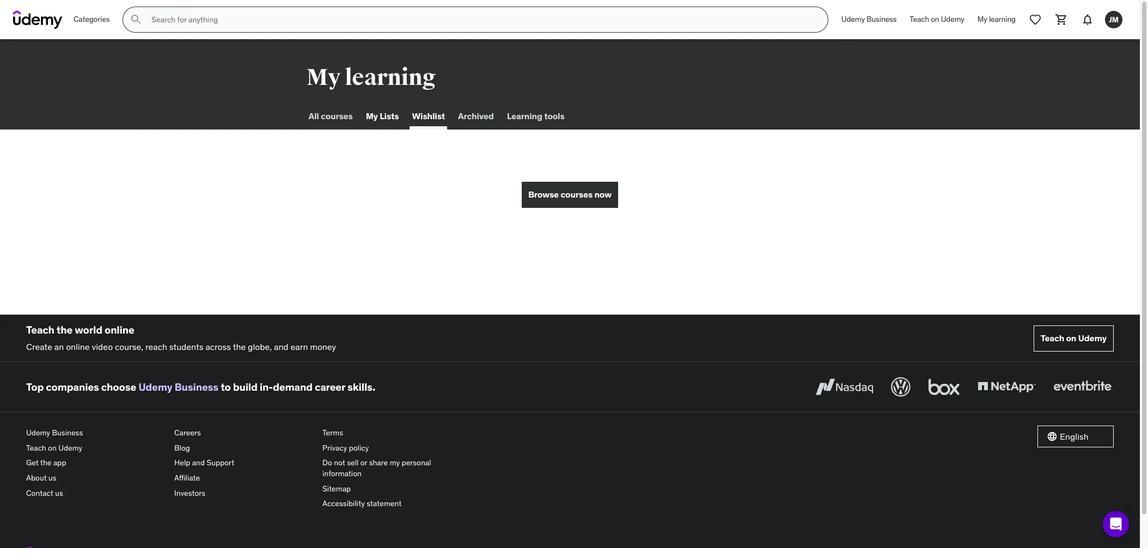 Task type: locate. For each thing, give the bounding box(es) containing it.
1 horizontal spatial my learning
[[978, 14, 1017, 24]]

blog link
[[174, 441, 314, 456]]

2 vertical spatial teach on udemy link
[[26, 441, 166, 456]]

1 horizontal spatial learning
[[990, 14, 1017, 24]]

2 vertical spatial business
[[52, 429, 83, 438]]

udemy business teach on udemy get the app about us contact us
[[26, 429, 83, 498]]

2 horizontal spatial business
[[867, 14, 897, 24]]

browse courses now link
[[522, 182, 619, 208]]

1 vertical spatial udemy business link
[[139, 381, 219, 394]]

0 horizontal spatial my
[[307, 64, 341, 92]]

get
[[26, 459, 39, 468]]

my lists link
[[364, 104, 401, 130]]

course,
[[115, 342, 143, 353]]

all courses
[[309, 111, 353, 122]]

udemy business link
[[835, 7, 904, 33], [139, 381, 219, 394], [26, 426, 166, 441]]

1 horizontal spatial teach on udemy
[[1041, 333, 1108, 344]]

2 horizontal spatial my
[[978, 14, 988, 24]]

teach inside teach the world online create an online video course, reach students across the globe, and earn money
[[26, 324, 54, 337]]

my left lists
[[366, 111, 378, 122]]

careers blog help and support affiliate investors
[[174, 429, 234, 498]]

careers
[[174, 429, 201, 438]]

my up all courses
[[307, 64, 341, 92]]

0 horizontal spatial the
[[40, 459, 52, 468]]

not
[[334, 459, 345, 468]]

my learning left wishlist image
[[978, 14, 1017, 24]]

wishlist
[[412, 111, 445, 122]]

teach on udemy link
[[904, 7, 972, 33], [1034, 326, 1115, 352], [26, 441, 166, 456]]

0 vertical spatial my
[[978, 14, 988, 24]]

on inside udemy business teach on udemy get the app about us contact us
[[48, 444, 57, 453]]

information
[[323, 469, 362, 479]]

investors
[[174, 489, 205, 498]]

business for udemy business teach on udemy get the app about us contact us
[[52, 429, 83, 438]]

sell
[[347, 459, 359, 468]]

2 horizontal spatial on
[[1067, 333, 1077, 344]]

2 vertical spatial udemy business link
[[26, 426, 166, 441]]

the left globe,
[[233, 342, 246, 353]]

1 vertical spatial the
[[233, 342, 246, 353]]

1 horizontal spatial my
[[366, 111, 378, 122]]

courses right all
[[321, 111, 353, 122]]

us right about
[[49, 474, 57, 483]]

eventbrite image
[[1052, 376, 1115, 400]]

1 horizontal spatial the
[[57, 324, 73, 337]]

the
[[57, 324, 73, 337], [233, 342, 246, 353], [40, 459, 52, 468]]

0 horizontal spatial on
[[48, 444, 57, 453]]

careers link
[[174, 426, 314, 441]]

0 vertical spatial teach on udemy
[[910, 14, 965, 24]]

learning up lists
[[345, 64, 436, 92]]

affiliate
[[174, 474, 200, 483]]

1 vertical spatial business
[[175, 381, 219, 394]]

1 horizontal spatial and
[[274, 342, 289, 353]]

business inside udemy business teach on udemy get the app about us contact us
[[52, 429, 83, 438]]

lists
[[380, 111, 399, 122]]

about us link
[[26, 471, 166, 486]]

globe,
[[248, 342, 272, 353]]

0 horizontal spatial online
[[66, 342, 90, 353]]

sitemap link
[[323, 482, 462, 497]]

1 vertical spatial learning
[[345, 64, 436, 92]]

jm link
[[1102, 7, 1128, 33]]

0 vertical spatial teach on udemy link
[[904, 7, 972, 33]]

small image
[[1048, 432, 1058, 443]]

us right "contact"
[[55, 489, 63, 498]]

1 vertical spatial on
[[1067, 333, 1077, 344]]

1 vertical spatial courses
[[561, 189, 593, 200]]

the right get
[[40, 459, 52, 468]]

my
[[978, 14, 988, 24], [307, 64, 341, 92], [366, 111, 378, 122]]

and right help
[[192, 459, 205, 468]]

1 vertical spatial my
[[307, 64, 341, 92]]

courses
[[321, 111, 353, 122], [561, 189, 593, 200]]

now
[[595, 189, 612, 200]]

learning tools
[[507, 111, 565, 122]]

contact
[[26, 489, 53, 498]]

my left wishlist image
[[978, 14, 988, 24]]

1 vertical spatial teach on udemy
[[1041, 333, 1108, 344]]

0 vertical spatial online
[[105, 324, 134, 337]]

2 vertical spatial my
[[366, 111, 378, 122]]

0 horizontal spatial learning
[[345, 64, 436, 92]]

accessibility
[[323, 499, 365, 509]]

0 horizontal spatial teach on udemy link
[[26, 441, 166, 456]]

the up an
[[57, 324, 73, 337]]

accessibility statement link
[[323, 497, 462, 512]]

0 vertical spatial on
[[932, 14, 940, 24]]

0 vertical spatial courses
[[321, 111, 353, 122]]

affiliate link
[[174, 471, 314, 486]]

on
[[932, 14, 940, 24], [1067, 333, 1077, 344], [48, 444, 57, 453]]

companies
[[46, 381, 99, 394]]

1 horizontal spatial online
[[105, 324, 134, 337]]

create
[[26, 342, 52, 353]]

an
[[54, 342, 64, 353]]

learning tools link
[[505, 104, 567, 130]]

online up course, on the left bottom of page
[[105, 324, 134, 337]]

online right an
[[66, 342, 90, 353]]

0 horizontal spatial courses
[[321, 111, 353, 122]]

teach on udemy for the right "teach on udemy" link
[[1041, 333, 1108, 344]]

archived
[[458, 111, 494, 122]]

courses left the now
[[561, 189, 593, 200]]

my learning
[[978, 14, 1017, 24], [307, 64, 436, 92]]

udemy image
[[13, 10, 63, 29], [26, 547, 76, 549]]

1 horizontal spatial teach on udemy link
[[904, 7, 972, 33]]

wishlist image
[[1030, 13, 1043, 26]]

english
[[1061, 432, 1089, 443]]

my learning up my lists
[[307, 64, 436, 92]]

teach on udemy for "teach on udemy" link to the top
[[910, 14, 965, 24]]

2 vertical spatial the
[[40, 459, 52, 468]]

0 vertical spatial and
[[274, 342, 289, 353]]

video
[[92, 342, 113, 353]]

in-
[[260, 381, 273, 394]]

1 vertical spatial teach on udemy link
[[1034, 326, 1115, 352]]

and
[[274, 342, 289, 353], [192, 459, 205, 468]]

teach on udemy
[[910, 14, 965, 24], [1041, 333, 1108, 344]]

learning left wishlist image
[[990, 14, 1017, 24]]

netapp image
[[976, 376, 1039, 400]]

0 horizontal spatial my learning
[[307, 64, 436, 92]]

0 horizontal spatial and
[[192, 459, 205, 468]]

policy
[[349, 444, 369, 453]]

0 vertical spatial business
[[867, 14, 897, 24]]

learning
[[990, 14, 1017, 24], [345, 64, 436, 92]]

and inside careers blog help and support affiliate investors
[[192, 459, 205, 468]]

Search for anything text field
[[150, 10, 815, 29]]

teach
[[910, 14, 930, 24], [26, 324, 54, 337], [1041, 333, 1065, 344], [26, 444, 46, 453]]

0 vertical spatial my learning
[[978, 14, 1017, 24]]

udemy
[[842, 14, 866, 24], [942, 14, 965, 24], [1079, 333, 1108, 344], [139, 381, 173, 394], [26, 429, 50, 438], [58, 444, 82, 453]]

0 horizontal spatial teach on udemy
[[910, 14, 965, 24]]

learning
[[507, 111, 543, 122]]

teach inside udemy business teach on udemy get the app about us contact us
[[26, 444, 46, 453]]

and left earn
[[274, 342, 289, 353]]

english button
[[1038, 426, 1115, 448]]

all
[[309, 111, 319, 122]]

demand
[[273, 381, 313, 394]]

online
[[105, 324, 134, 337], [66, 342, 90, 353]]

nasdaq image
[[814, 376, 876, 400]]

app
[[53, 459, 66, 468]]

us
[[49, 474, 57, 483], [55, 489, 63, 498]]

business
[[867, 14, 897, 24], [175, 381, 219, 394], [52, 429, 83, 438]]

world
[[75, 324, 102, 337]]

0 vertical spatial the
[[57, 324, 73, 337]]

browse courses now
[[529, 189, 612, 200]]

1 vertical spatial and
[[192, 459, 205, 468]]

1 horizontal spatial courses
[[561, 189, 593, 200]]

1 vertical spatial my learning
[[307, 64, 436, 92]]

terms link
[[323, 426, 462, 441]]

2 vertical spatial on
[[48, 444, 57, 453]]

0 horizontal spatial business
[[52, 429, 83, 438]]

categories button
[[67, 7, 116, 33]]

reach
[[145, 342, 167, 353]]



Task type: vqa. For each thing, say whether or not it's contained in the screenshot.
build
yes



Task type: describe. For each thing, give the bounding box(es) containing it.
students
[[169, 342, 204, 353]]

udemy business
[[842, 14, 897, 24]]

courses for all
[[321, 111, 353, 122]]

privacy policy link
[[323, 441, 462, 456]]

across
[[206, 342, 231, 353]]

browse
[[529, 189, 559, 200]]

1 horizontal spatial business
[[175, 381, 219, 394]]

top
[[26, 381, 44, 394]]

my for my learning link
[[978, 14, 988, 24]]

2 horizontal spatial teach on udemy link
[[1034, 326, 1115, 352]]

get the app link
[[26, 456, 166, 471]]

0 vertical spatial udemy business link
[[835, 7, 904, 33]]

statement
[[367, 499, 402, 509]]

categories
[[74, 14, 110, 24]]

terms privacy policy do not sell or share my personal information sitemap accessibility statement
[[323, 429, 431, 509]]

earn
[[291, 342, 308, 353]]

wishlist link
[[410, 104, 447, 130]]

business for udemy business
[[867, 14, 897, 24]]

1 horizontal spatial on
[[932, 14, 940, 24]]

my for my lists link
[[366, 111, 378, 122]]

to
[[221, 381, 231, 394]]

about
[[26, 474, 47, 483]]

submit search image
[[130, 13, 143, 26]]

career
[[315, 381, 345, 394]]

volkswagen image
[[890, 376, 914, 400]]

build
[[233, 381, 258, 394]]

notifications image
[[1082, 13, 1095, 26]]

1 vertical spatial us
[[55, 489, 63, 498]]

jm
[[1110, 14, 1120, 24]]

all courses link
[[307, 104, 355, 130]]

help
[[174, 459, 190, 468]]

privacy
[[323, 444, 347, 453]]

1 vertical spatial online
[[66, 342, 90, 353]]

my learning link
[[972, 7, 1023, 33]]

or
[[361, 459, 368, 468]]

archived link
[[456, 104, 496, 130]]

skills.
[[348, 381, 376, 394]]

my lists
[[366, 111, 399, 122]]

support
[[207, 459, 234, 468]]

the inside udemy business teach on udemy get the app about us contact us
[[40, 459, 52, 468]]

0 vertical spatial learning
[[990, 14, 1017, 24]]

blog
[[174, 444, 190, 453]]

contact us link
[[26, 486, 166, 502]]

choose
[[101, 381, 136, 394]]

box image
[[927, 376, 963, 400]]

courses for browse
[[561, 189, 593, 200]]

terms
[[323, 429, 343, 438]]

0 vertical spatial us
[[49, 474, 57, 483]]

0 vertical spatial udemy image
[[13, 10, 63, 29]]

my
[[390, 459, 400, 468]]

do
[[323, 459, 332, 468]]

and inside teach the world online create an online video course, reach students across the globe, and earn money
[[274, 342, 289, 353]]

investors link
[[174, 486, 314, 502]]

do not sell or share my personal information button
[[323, 456, 462, 482]]

sitemap
[[323, 484, 351, 494]]

2 horizontal spatial the
[[233, 342, 246, 353]]

top companies choose udemy business to build in-demand career skills.
[[26, 381, 376, 394]]

tools
[[545, 111, 565, 122]]

personal
[[402, 459, 431, 468]]

help and support link
[[174, 456, 314, 471]]

teach the world online create an online video course, reach students across the globe, and earn money
[[26, 324, 336, 353]]

money
[[310, 342, 336, 353]]

share
[[369, 459, 388, 468]]

1 vertical spatial udemy image
[[26, 547, 76, 549]]

shopping cart with 0 items image
[[1056, 13, 1069, 26]]



